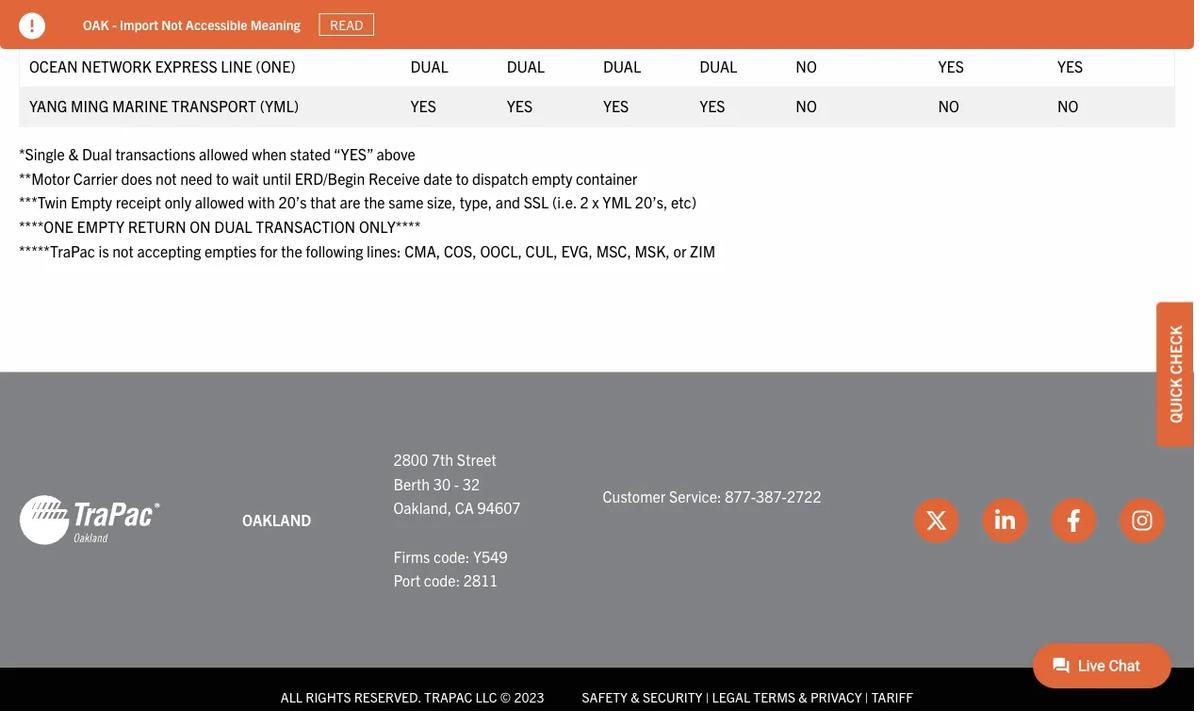 Task type: locate. For each thing, give the bounding box(es) containing it.
*single & dual transactions allowed when stated "yes" above **motor carrier does not need to wait until erd/begin receive date to dispatch empty container ***twin empty receipt only allowed with 20's that are the same size, type, and ssl (i.e. 2 x yml 20's, etc) ****one empty return on dual transaction only**** *****trapac is not accepting empties for the following lines: cma, cos, oocl, cul, evg, msc, msk, or zim
[[19, 145, 716, 260]]

not
[[156, 169, 177, 188], [113, 241, 134, 260]]

date
[[424, 169, 453, 188]]

container
[[576, 169, 638, 188]]

tariff link
[[872, 689, 914, 706]]

& right terms
[[799, 689, 808, 706]]

the right are
[[364, 193, 385, 212]]

wait
[[233, 169, 259, 188]]

etc)
[[672, 193, 697, 212]]

hyundai
[[29, 17, 94, 36]]

following
[[306, 241, 364, 260]]

dual
[[82, 145, 112, 164]]

0 horizontal spatial &
[[68, 145, 79, 164]]

import
[[120, 16, 158, 33]]

footer
[[0, 373, 1195, 711]]

quick check
[[1167, 326, 1186, 423]]

not right 'is'
[[113, 241, 134, 260]]

ocean network express line (one)
[[29, 57, 296, 75]]

"yes"
[[334, 145, 373, 164]]

2800 7th street berth 30 - 32 oakland, ca 94607
[[394, 450, 521, 518]]

2 | from the left
[[866, 689, 869, 706]]

rights
[[306, 689, 351, 706]]

1 vertical spatial -
[[454, 475, 460, 493]]

- right oak
[[112, 16, 117, 33]]

1 horizontal spatial to
[[456, 169, 469, 188]]

yes
[[939, 57, 965, 75], [1058, 57, 1084, 75], [411, 96, 437, 115], [507, 96, 533, 115], [604, 96, 629, 115], [700, 96, 726, 115]]

to left wait
[[216, 169, 229, 188]]

ca
[[455, 499, 474, 518]]

safety & security | legal terms & privacy | tariff
[[582, 689, 914, 706]]

1 vertical spatial marine
[[112, 96, 168, 115]]

solid image
[[19, 13, 45, 39]]

0 horizontal spatial to
[[216, 169, 229, 188]]

- left 32
[[454, 475, 460, 493]]

& inside *single & dual transactions allowed when stated "yes" above **motor carrier does not need to wait until erd/begin receive date to dispatch empty container ***twin empty receipt only allowed with 20's that are the same size, type, and ssl (i.e. 2 x yml 20's, etc) ****one empty return on dual transaction only**** *****trapac is not accepting empties for the following lines: cma, cos, oocl, cul, evg, msc, msk, or zim
[[68, 145, 79, 164]]

1 horizontal spatial the
[[364, 193, 385, 212]]

& left "dual"
[[68, 145, 79, 164]]

0 vertical spatial the
[[364, 193, 385, 212]]

network
[[81, 57, 152, 75]]

stated
[[290, 145, 331, 164]]

0 horizontal spatial marine
[[112, 96, 168, 115]]

security
[[643, 689, 703, 706]]

(hmm)
[[241, 17, 287, 36]]

0 horizontal spatial -
[[112, 16, 117, 33]]

not down transactions
[[156, 169, 177, 188]]

allowed up wait
[[199, 145, 249, 164]]

code: up 2811
[[434, 547, 470, 566]]

1 vertical spatial code:
[[424, 571, 460, 590]]

20's
[[279, 193, 307, 212]]

1 vertical spatial the
[[281, 241, 302, 260]]

0 vertical spatial marine
[[182, 17, 237, 36]]

carrier
[[73, 169, 118, 188]]

and
[[496, 193, 521, 212]]

1 | from the left
[[706, 689, 710, 706]]

or
[[674, 241, 687, 260]]

for
[[260, 241, 278, 260]]

2 horizontal spatial &
[[799, 689, 808, 706]]

allowed up "on"
[[195, 193, 245, 212]]

marine for merchant
[[182, 17, 237, 36]]

line
[[221, 57, 252, 75]]

to right date
[[456, 169, 469, 188]]

terms
[[754, 689, 796, 706]]

1 horizontal spatial not
[[156, 169, 177, 188]]

1 horizontal spatial &
[[631, 689, 640, 706]]

0 horizontal spatial |
[[706, 689, 710, 706]]

safety & security link
[[582, 689, 703, 706]]

the
[[364, 193, 385, 212], [281, 241, 302, 260]]

only****
[[359, 217, 421, 236]]

empty
[[532, 169, 573, 188]]

code: right port
[[424, 571, 460, 590]]

transport
[[171, 96, 257, 115]]

accessible
[[186, 16, 248, 33]]

marine up express
[[182, 17, 237, 36]]

need
[[180, 169, 213, 188]]

1 horizontal spatial marine
[[182, 17, 237, 36]]

cul,
[[526, 241, 558, 260]]

allowed
[[199, 145, 249, 164], [195, 193, 245, 212]]

all rights reserved. trapac llc © 2023
[[281, 689, 545, 706]]

& right safety
[[631, 689, 640, 706]]

dual
[[411, 57, 449, 75], [507, 57, 545, 75], [604, 57, 641, 75], [700, 57, 738, 75], [214, 217, 252, 236]]

empty
[[71, 193, 112, 212]]

©
[[501, 689, 511, 706]]

firms
[[394, 547, 430, 566]]

1 vertical spatial not
[[113, 241, 134, 260]]

customer
[[603, 487, 666, 505]]

dispatch
[[472, 169, 529, 188]]

evg,
[[562, 241, 593, 260]]

berth
[[394, 475, 430, 493]]

msk,
[[635, 241, 670, 260]]

no
[[796, 57, 818, 75], [796, 96, 818, 115], [939, 96, 960, 115], [1058, 96, 1079, 115]]

| left tariff at the bottom right of the page
[[866, 689, 869, 706]]

legal terms & privacy link
[[713, 689, 863, 706]]

merchant
[[98, 17, 178, 36]]

1 horizontal spatial -
[[454, 475, 460, 493]]

*single
[[19, 145, 65, 164]]

-
[[112, 16, 117, 33], [454, 475, 460, 493]]

quick
[[1167, 378, 1186, 423]]

| left legal
[[706, 689, 710, 706]]

to
[[216, 169, 229, 188], [456, 169, 469, 188]]

on
[[190, 217, 211, 236]]

street
[[457, 450, 497, 469]]

the right for
[[281, 241, 302, 260]]

marine down ocean network express line (one)
[[112, 96, 168, 115]]

0 vertical spatial -
[[112, 16, 117, 33]]

1 horizontal spatial |
[[866, 689, 869, 706]]

30
[[434, 475, 451, 493]]

0 vertical spatial not
[[156, 169, 177, 188]]



Task type: vqa. For each thing, say whether or not it's contained in the screenshot.
&
yes



Task type: describe. For each thing, give the bounding box(es) containing it.
& for *single
[[68, 145, 79, 164]]

trapac
[[425, 689, 473, 706]]

not
[[161, 16, 183, 33]]

ocean
[[29, 57, 78, 75]]

32
[[463, 475, 480, 493]]

y549
[[473, 547, 508, 566]]

yang ming marine transport (yml)
[[29, 96, 299, 115]]

accepting
[[137, 241, 201, 260]]

legal
[[713, 689, 751, 706]]

***twin
[[19, 193, 67, 212]]

read link
[[319, 13, 374, 36]]

customer service: 877-387-2722
[[603, 487, 822, 505]]

1 vertical spatial allowed
[[195, 193, 245, 212]]

2800
[[394, 450, 428, 469]]

erd/begin
[[295, 169, 365, 188]]

type,
[[460, 193, 492, 212]]

tariff
[[872, 689, 914, 706]]

until
[[263, 169, 291, 188]]

empty
[[77, 217, 124, 236]]

2722
[[787, 487, 822, 505]]

footer containing 2800 7th street
[[0, 373, 1195, 711]]

****one
[[19, 217, 73, 236]]

(yml)
[[260, 96, 299, 115]]

0 horizontal spatial the
[[281, 241, 302, 260]]

oakland image
[[19, 494, 160, 547]]

& for safety
[[631, 689, 640, 706]]

that
[[311, 193, 337, 212]]

0 vertical spatial allowed
[[199, 145, 249, 164]]

387-
[[756, 487, 787, 505]]

meaning
[[251, 16, 300, 33]]

oakland,
[[394, 499, 452, 518]]

ssl
[[524, 193, 549, 212]]

receive
[[369, 169, 420, 188]]

above
[[377, 145, 416, 164]]

are
[[340, 193, 361, 212]]

**motor
[[19, 169, 70, 188]]

oak - import not accessible meaning
[[83, 16, 300, 33]]

msc,
[[597, 241, 632, 260]]

877-
[[725, 487, 756, 505]]

read
[[330, 16, 364, 33]]

0 vertical spatial code:
[[434, 547, 470, 566]]

transactions
[[115, 145, 196, 164]]

when
[[252, 145, 287, 164]]

lines:
[[367, 241, 401, 260]]

zim
[[690, 241, 716, 260]]

oak
[[83, 16, 109, 33]]

quick check link
[[1157, 302, 1195, 447]]

2023
[[514, 689, 545, 706]]

return
[[128, 217, 186, 236]]

yang
[[29, 96, 67, 115]]

dual inside *single & dual transactions allowed when stated "yes" above **motor carrier does not need to wait until erd/begin receive date to dispatch empty container ***twin empty receipt only allowed with 20's that are the same size, type, and ssl (i.e. 2 x yml 20's, etc) ****one empty return on dual transaction only**** *****trapac is not accepting empties for the following lines: cma, cos, oocl, cul, evg, msc, msk, or zim
[[214, 217, 252, 236]]

all
[[281, 689, 303, 706]]

firms code:  y549 port code:  2811
[[394, 547, 508, 590]]

with
[[248, 193, 275, 212]]

port
[[394, 571, 421, 590]]

94607
[[478, 499, 521, 518]]

same
[[389, 193, 424, 212]]

receipt
[[116, 193, 161, 212]]

20's,
[[636, 193, 668, 212]]

(i.e.
[[553, 193, 577, 212]]

empties
[[205, 241, 257, 260]]

(one)
[[256, 57, 296, 75]]

does
[[121, 169, 152, 188]]

express
[[155, 57, 217, 75]]

1 to from the left
[[216, 169, 229, 188]]

0 horizontal spatial not
[[113, 241, 134, 260]]

is
[[99, 241, 109, 260]]

only
[[165, 193, 192, 212]]

oakland
[[242, 511, 312, 530]]

cma,
[[405, 241, 441, 260]]

7th
[[432, 450, 454, 469]]

safety
[[582, 689, 628, 706]]

llc
[[476, 689, 498, 706]]

oocl,
[[480, 241, 522, 260]]

privacy
[[811, 689, 863, 706]]

- inside 2800 7th street berth 30 - 32 oakland, ca 94607
[[454, 475, 460, 493]]

2
[[580, 193, 589, 212]]

reserved.
[[354, 689, 421, 706]]

2811
[[464, 571, 499, 590]]

hyundai merchant marine (hmm)
[[29, 17, 287, 36]]

2 to from the left
[[456, 169, 469, 188]]

marine for ming
[[112, 96, 168, 115]]

yml
[[603, 193, 632, 212]]



